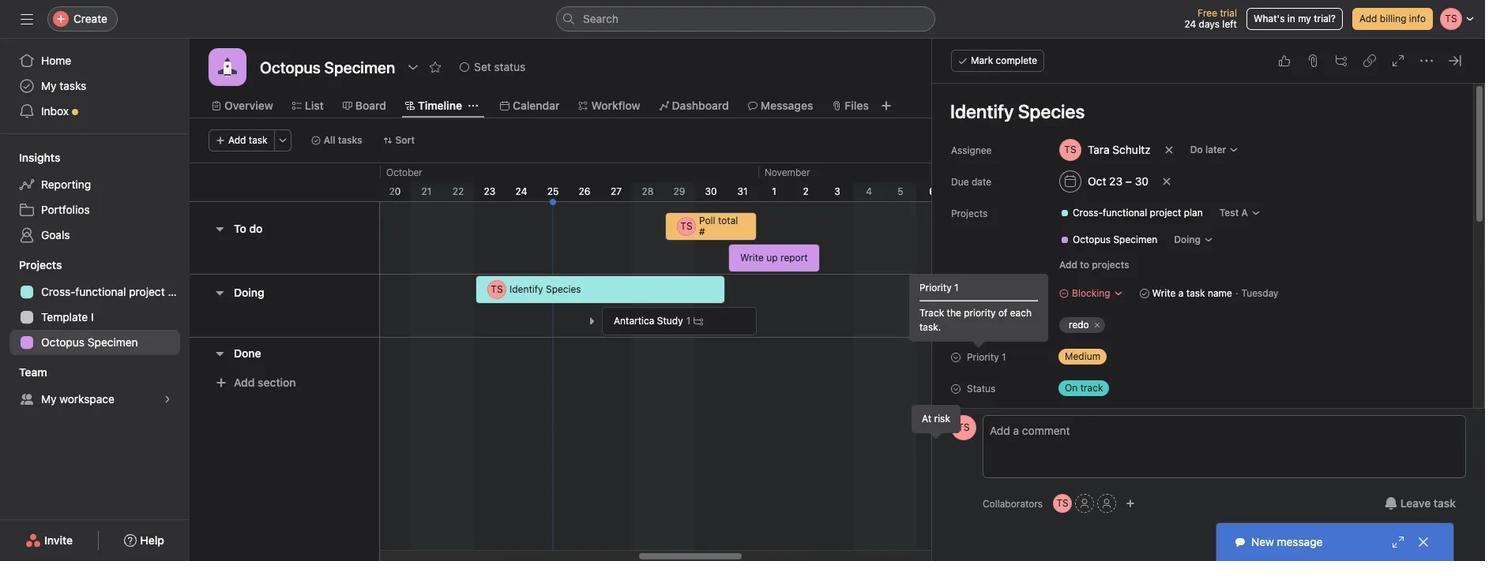 Task type: describe. For each thing, give the bounding box(es) containing it.
clear due date image
[[1162, 177, 1172, 186]]

0 vertical spatial priority 1
[[920, 282, 959, 294]]

add tab image
[[880, 100, 893, 112]]

tuesday
[[1242, 288, 1279, 299]]

workspace
[[60, 393, 114, 406]]

antartica study
[[614, 315, 683, 327]]

0 horizontal spatial doing
[[234, 286, 264, 299]]

27
[[611, 186, 622, 198]]

to do
[[234, 222, 263, 235]]

my tasks
[[41, 79, 86, 92]]

portfolios
[[41, 203, 90, 217]]

redo
[[1069, 319, 1089, 331]]

create
[[73, 12, 107, 25]]

to do button
[[234, 215, 263, 243]]

add for add billing info
[[1360, 13, 1378, 24]]

0 horizontal spatial specimen
[[88, 336, 138, 349]]

show subtasks for task antartica study image
[[587, 317, 597, 326]]

home
[[41, 54, 71, 67]]

doing button
[[1167, 229, 1221, 251]]

4
[[866, 186, 872, 198]]

template
[[41, 311, 88, 324]]

medium
[[1065, 351, 1101, 363]]

task.
[[920, 322, 941, 333]]

close details image
[[1449, 55, 1462, 67]]

projects inside dropdown button
[[19, 258, 62, 272]]

mark
[[971, 55, 993, 66]]

29
[[674, 186, 685, 198]]

insights button
[[0, 150, 60, 166]]

cross-functional project plan inside main content
[[1073, 207, 1203, 219]]

20
[[389, 186, 401, 198]]

info
[[1410, 13, 1426, 24]]

1 horizontal spatial octopus specimen link
[[1054, 232, 1164, 248]]

on
[[1065, 382, 1078, 394]]

test a button
[[1213, 202, 1268, 224]]

tasks for all tasks
[[338, 134, 362, 146]]

files
[[845, 99, 869, 112]]

antartica
[[614, 315, 655, 327]]

reporting
[[41, 178, 91, 191]]

complete
[[996, 55, 1038, 66]]

add or remove collaborators image
[[1126, 499, 1136, 509]]

in
[[1288, 13, 1296, 24]]

trial
[[1220, 7, 1237, 19]]

november
[[765, 167, 810, 179]]

6
[[929, 186, 935, 198]]

tara
[[1088, 143, 1110, 156]]

mark complete
[[971, 55, 1038, 66]]

task inside main content
[[1187, 288, 1205, 299]]

–
[[1126, 175, 1132, 188]]

blocking
[[1072, 288, 1111, 299]]

i
[[91, 311, 94, 324]]

1 inside november 1
[[772, 186, 777, 198]]

task for leave task
[[1434, 497, 1456, 510]]

1 vertical spatial cross-
[[41, 285, 75, 299]]

rocket image
[[218, 58, 237, 77]]

on track
[[1065, 382, 1103, 394]]

study
[[657, 315, 683, 327]]

add to projects button
[[1052, 254, 1137, 277]]

projects element inside main content
[[1035, 199, 1472, 254]]

do later button
[[1183, 139, 1246, 161]]

expand new message image
[[1392, 537, 1405, 549]]

ts left #
[[681, 220, 693, 232]]

write for write a task name
[[1152, 288, 1176, 299]]

more actions for this task image
[[1421, 55, 1433, 67]]

list
[[305, 99, 324, 112]]

23 inside main content
[[1110, 175, 1123, 188]]

november 1
[[765, 167, 810, 198]]

write up report
[[740, 252, 808, 264]]

name
[[1208, 288, 1233, 299]]

what's in my trial?
[[1254, 13, 1336, 24]]

template i link
[[9, 305, 180, 330]]

add billing info
[[1360, 13, 1426, 24]]

section
[[258, 376, 296, 390]]

collapse task list for the section doing image
[[213, 287, 226, 299]]

identify species
[[510, 284, 581, 296]]

projects button
[[0, 258, 62, 273]]

my tasks link
[[9, 73, 180, 99]]

invite button
[[15, 527, 83, 555]]

5
[[898, 186, 904, 198]]

tooltip containing priority 1
[[910, 275, 1048, 346]]

teams element
[[0, 359, 190, 416]]

add section
[[234, 376, 296, 390]]

total
[[718, 215, 738, 227]]

set
[[474, 60, 491, 73]]

to
[[1080, 259, 1090, 271]]

projects element containing projects
[[0, 251, 190, 359]]

identify species dialog
[[932, 39, 1485, 562]]

trial?
[[1314, 13, 1336, 24]]

3
[[835, 186, 841, 198]]

ts left "identify"
[[491, 284, 503, 296]]

0 horizontal spatial plan
[[168, 285, 190, 299]]

test
[[1220, 207, 1239, 219]]

workflow link
[[579, 97, 640, 115]]

2
[[803, 186, 809, 198]]

tara schultz button
[[1052, 136, 1158, 164]]

write for write up report
[[740, 252, 764, 264]]

collapse task list for the section to do image
[[213, 223, 226, 235]]

my
[[1298, 13, 1312, 24]]

dependencies
[[951, 288, 1015, 300]]

insights
[[19, 151, 60, 164]]

25
[[547, 186, 559, 198]]

add for add task
[[228, 134, 246, 146]]

medium button
[[1052, 346, 1147, 368]]

project inside main content
[[1150, 207, 1182, 219]]

specimen inside main content
[[1114, 234, 1158, 246]]

24 inside 'free trial 24 days left'
[[1185, 18, 1196, 30]]

priority inside main content
[[967, 352, 999, 363]]

help
[[140, 534, 164, 548]]

close image
[[1418, 537, 1430, 549]]

on track button
[[1052, 378, 1147, 400]]

team button
[[0, 365, 47, 381]]

track
[[1081, 382, 1103, 394]]

functional inside main content
[[1103, 207, 1147, 219]]

0 horizontal spatial 23
[[484, 186, 496, 198]]

1 vertical spatial octopus specimen
[[41, 336, 138, 349]]

#
[[699, 226, 705, 238]]

attachments: add a file to this task, identify species image
[[1307, 55, 1320, 67]]



Task type: vqa. For each thing, say whether or not it's contained in the screenshot.
bottommost Maria
no



Task type: locate. For each thing, give the bounding box(es) containing it.
0 vertical spatial tasks
[[60, 79, 86, 92]]

ts
[[681, 220, 693, 232], [491, 284, 503, 296], [958, 422, 970, 434], [1057, 498, 1069, 510]]

remove assignee image
[[1164, 145, 1174, 155]]

global element
[[0, 39, 190, 134]]

30 inside main content
[[1135, 175, 1149, 188]]

projects inside main content
[[951, 208, 988, 220]]

add for add to projects
[[1060, 259, 1078, 271]]

sort
[[395, 134, 415, 146]]

0 horizontal spatial cross-functional project plan link
[[9, 280, 190, 305]]

0 vertical spatial my
[[41, 79, 57, 92]]

21
[[422, 186, 432, 198]]

23 right 22
[[484, 186, 496, 198]]

cross- inside main content
[[1073, 207, 1103, 219]]

1 vertical spatial tasks
[[338, 134, 362, 146]]

0 horizontal spatial projects
[[19, 258, 62, 272]]

1 horizontal spatial write
[[1152, 288, 1176, 299]]

1 horizontal spatial task
[[1187, 288, 1205, 299]]

0 vertical spatial octopus specimen
[[1073, 234, 1158, 246]]

copy task link image
[[1364, 55, 1376, 67]]

oct 23 – 30
[[1088, 175, 1149, 188]]

add inside main content
[[1060, 259, 1078, 271]]

done
[[234, 346, 261, 360]]

1 left leftcount icon
[[686, 315, 691, 327]]

1 horizontal spatial functional
[[1103, 207, 1147, 219]]

main content
[[940, 84, 1472, 562]]

projects element
[[1035, 199, 1472, 254], [0, 251, 190, 359]]

0 vertical spatial functional
[[1103, 207, 1147, 219]]

add subtask image
[[1335, 55, 1348, 67]]

0 vertical spatial 24
[[1185, 18, 1196, 30]]

functional down –
[[1103, 207, 1147, 219]]

1 vertical spatial task
[[1187, 288, 1205, 299]]

1 horizontal spatial cross-functional project plan
[[1073, 207, 1203, 219]]

tasks inside dropdown button
[[338, 134, 362, 146]]

octopus specimen down i
[[41, 336, 138, 349]]

tasks for my tasks
[[60, 79, 86, 92]]

leftcount image
[[694, 317, 703, 326]]

priority up track at the bottom of the page
[[920, 282, 952, 294]]

add section button
[[209, 369, 302, 397]]

doing inside dropdown button
[[1174, 234, 1201, 246]]

0 horizontal spatial octopus specimen
[[41, 336, 138, 349]]

tasks inside global element
[[60, 79, 86, 92]]

my up the inbox in the top of the page
[[41, 79, 57, 92]]

0 vertical spatial projects
[[951, 208, 988, 220]]

2 horizontal spatial task
[[1434, 497, 1456, 510]]

messages link
[[748, 97, 813, 115]]

1 vertical spatial my
[[41, 393, 57, 406]]

left
[[1223, 18, 1237, 30]]

1 horizontal spatial octopus
[[1073, 234, 1111, 246]]

cross- down the oct
[[1073, 207, 1103, 219]]

do
[[1191, 144, 1203, 156]]

octopus specimen link
[[1054, 232, 1164, 248], [9, 330, 180, 356]]

octopus specimen
[[1073, 234, 1158, 246], [41, 336, 138, 349]]

task for add task
[[249, 134, 268, 146]]

tara schultz
[[1088, 143, 1151, 156]]

at risk tooltip
[[913, 406, 960, 438]]

add left "to"
[[1060, 259, 1078, 271]]

status
[[494, 60, 526, 73]]

workflow
[[591, 99, 640, 112]]

add task button
[[209, 130, 275, 152]]

0 vertical spatial octopus
[[1073, 234, 1111, 246]]

october
[[386, 167, 423, 179]]

write
[[740, 252, 764, 264], [1152, 288, 1176, 299]]

portfolios link
[[9, 198, 180, 223]]

insights element
[[0, 144, 190, 251]]

add billing info button
[[1353, 8, 1433, 30]]

0 horizontal spatial task
[[249, 134, 268, 146]]

plan inside main content
[[1184, 207, 1203, 219]]

priority 1
[[920, 282, 959, 294], [967, 352, 1006, 363]]

23 left –
[[1110, 175, 1123, 188]]

poll total #
[[699, 215, 738, 238]]

board
[[355, 99, 386, 112]]

search
[[583, 12, 619, 25]]

28
[[642, 186, 654, 198]]

write inside main content
[[1152, 288, 1176, 299]]

1 vertical spatial cross-functional project plan
[[41, 285, 190, 299]]

overview
[[224, 99, 273, 112]]

list link
[[292, 97, 324, 115]]

show options image
[[407, 61, 420, 73]]

24 left 25
[[516, 186, 527, 198]]

priority 1 up status
[[967, 352, 1006, 363]]

all
[[324, 134, 335, 146]]

goals link
[[9, 223, 180, 248]]

my workspace
[[41, 393, 114, 406]]

1 vertical spatial project
[[129, 285, 165, 299]]

0 vertical spatial doing
[[1174, 234, 1201, 246]]

risk
[[934, 413, 950, 425]]

plan up doing dropdown button
[[1184, 207, 1203, 219]]

my for my tasks
[[41, 79, 57, 92]]

dashboard
[[672, 99, 729, 112]]

tags
[[967, 320, 988, 332]]

reporting link
[[9, 172, 180, 198]]

test a
[[1220, 207, 1248, 219]]

assignee
[[951, 145, 992, 156]]

1 horizontal spatial doing
[[1174, 234, 1201, 246]]

specimen up projects
[[1114, 234, 1158, 246]]

1 horizontal spatial tasks
[[338, 134, 362, 146]]

1 inside main content
[[1002, 352, 1006, 363]]

sort button
[[376, 130, 422, 152]]

identify
[[510, 284, 543, 296]]

species
[[546, 284, 581, 296]]

tasks down home
[[60, 79, 86, 92]]

0 horizontal spatial priority 1
[[920, 282, 959, 294]]

0 vertical spatial cross-
[[1073, 207, 1103, 219]]

priority 1 up track at the bottom of the page
[[920, 282, 959, 294]]

octopus inside main content
[[1073, 234, 1111, 246]]

2 my from the top
[[41, 393, 57, 406]]

0 vertical spatial ts button
[[951, 416, 977, 441]]

1 horizontal spatial specimen
[[1114, 234, 1158, 246]]

1 vertical spatial ts button
[[1053, 495, 1072, 514]]

priority 1 inside main content
[[967, 352, 1006, 363]]

each
[[1010, 307, 1032, 319]]

30 up poll
[[705, 186, 717, 198]]

hide sidebar image
[[21, 13, 33, 25]]

octopus down template
[[41, 336, 85, 349]]

cross-functional project plan up the template i link
[[41, 285, 190, 299]]

0 horizontal spatial write
[[740, 252, 764, 264]]

doing up write a task name
[[1174, 234, 1201, 246]]

schultz
[[1113, 143, 1151, 156]]

0 horizontal spatial ts button
[[951, 416, 977, 441]]

1 down november
[[772, 186, 777, 198]]

overview link
[[212, 97, 273, 115]]

0 horizontal spatial cross-functional project plan
[[41, 285, 190, 299]]

0 horizontal spatial 30
[[705, 186, 717, 198]]

projects
[[1092, 259, 1130, 271]]

project
[[1150, 207, 1182, 219], [129, 285, 165, 299]]

ts right risk
[[958, 422, 970, 434]]

1 up the
[[955, 282, 959, 294]]

add down overview link
[[228, 134, 246, 146]]

0 vertical spatial priority
[[920, 282, 952, 294]]

0 horizontal spatial projects element
[[0, 251, 190, 359]]

1 horizontal spatial 23
[[1110, 175, 1123, 188]]

ts right collaborators
[[1057, 498, 1069, 510]]

0 vertical spatial cross-functional project plan link
[[1054, 205, 1210, 221]]

1 horizontal spatial cross-functional project plan link
[[1054, 205, 1210, 221]]

specimen down the template i link
[[88, 336, 138, 349]]

do
[[249, 222, 263, 235]]

days
[[1199, 18, 1220, 30]]

add for add section
[[234, 376, 255, 390]]

tab actions image
[[469, 101, 478, 111]]

of
[[999, 307, 1008, 319]]

1 horizontal spatial cross-
[[1073, 207, 1103, 219]]

1 horizontal spatial octopus specimen
[[1073, 234, 1158, 246]]

search list box
[[556, 6, 936, 32]]

ts button right risk
[[951, 416, 977, 441]]

1 horizontal spatial projects element
[[1035, 199, 1472, 254]]

what's in my trial? button
[[1247, 8, 1343, 30]]

board link
[[343, 97, 386, 115]]

0 horizontal spatial octopus
[[41, 336, 85, 349]]

1 vertical spatial specimen
[[88, 336, 138, 349]]

0 horizontal spatial tasks
[[60, 79, 86, 92]]

doing right collapse task list for the section doing icon
[[234, 286, 264, 299]]

1 vertical spatial 24
[[516, 186, 527, 198]]

later
[[1206, 144, 1227, 156]]

1 vertical spatial priority 1
[[967, 352, 1006, 363]]

my inside global element
[[41, 79, 57, 92]]

calendar
[[513, 99, 560, 112]]

project down clear due date 'image'
[[1150, 207, 1182, 219]]

functional
[[1103, 207, 1147, 219], [75, 285, 126, 299]]

task right leave
[[1434, 497, 1456, 510]]

leave task button
[[1375, 490, 1467, 518]]

functional up the template i link
[[75, 285, 126, 299]]

1 vertical spatial plan
[[168, 285, 190, 299]]

0 vertical spatial cross-functional project plan
[[1073, 207, 1203, 219]]

create button
[[47, 6, 118, 32]]

1 down of
[[1002, 352, 1006, 363]]

1 horizontal spatial ts button
[[1053, 495, 1072, 514]]

date
[[972, 176, 992, 188]]

to
[[234, 222, 246, 235]]

redo link
[[1060, 318, 1105, 333]]

1 horizontal spatial 30
[[1135, 175, 1149, 188]]

0 vertical spatial task
[[249, 134, 268, 146]]

remove image
[[1093, 321, 1102, 330]]

1 my from the top
[[41, 79, 57, 92]]

0 horizontal spatial 24
[[516, 186, 527, 198]]

24 left days
[[1185, 18, 1196, 30]]

add left billing
[[1360, 13, 1378, 24]]

None text field
[[256, 53, 399, 81]]

priority
[[920, 282, 952, 294], [967, 352, 999, 363]]

blocking button
[[1052, 283, 1130, 305]]

task left more actions icon
[[249, 134, 268, 146]]

main content inside identify species dialog
[[940, 84, 1472, 562]]

1 horizontal spatial projects
[[951, 208, 988, 220]]

1 horizontal spatial priority 1
[[967, 352, 1006, 363]]

calendar link
[[500, 97, 560, 115]]

1 horizontal spatial priority
[[967, 352, 999, 363]]

0 horizontal spatial cross-
[[41, 285, 75, 299]]

cross-functional project plan link down –
[[1054, 205, 1210, 221]]

my workspace link
[[9, 387, 180, 412]]

Task Name text field
[[940, 93, 1455, 130]]

write left a
[[1152, 288, 1176, 299]]

0 vertical spatial write
[[740, 252, 764, 264]]

1 vertical spatial cross-functional project plan link
[[9, 280, 190, 305]]

1 horizontal spatial 24
[[1185, 18, 1196, 30]]

0 vertical spatial specimen
[[1114, 234, 1158, 246]]

1 horizontal spatial plan
[[1184, 207, 1203, 219]]

priority up status
[[967, 352, 999, 363]]

track
[[920, 307, 944, 319]]

1 vertical spatial octopus specimen link
[[9, 330, 180, 356]]

octopus specimen up projects
[[1073, 234, 1158, 246]]

cross-functional project plan down –
[[1073, 207, 1203, 219]]

write left up
[[740, 252, 764, 264]]

see details, my workspace image
[[163, 395, 172, 405]]

projects down due date
[[951, 208, 988, 220]]

add down done button
[[234, 376, 255, 390]]

30 right –
[[1135, 175, 1149, 188]]

1 vertical spatial projects
[[19, 258, 62, 272]]

26
[[579, 186, 591, 198]]

octopus specimen link down i
[[9, 330, 180, 356]]

plan left collapse task list for the section doing icon
[[168, 285, 190, 299]]

0 vertical spatial octopus specimen link
[[1054, 232, 1164, 248]]

my
[[41, 79, 57, 92], [41, 393, 57, 406]]

more actions image
[[278, 136, 287, 145]]

all tasks button
[[304, 130, 369, 152]]

octopus up add to projects
[[1073, 234, 1111, 246]]

0 horizontal spatial octopus specimen link
[[9, 330, 180, 356]]

0 horizontal spatial project
[[129, 285, 165, 299]]

doing
[[1174, 234, 1201, 246], [234, 286, 264, 299]]

template i
[[41, 311, 94, 324]]

1 vertical spatial write
[[1152, 288, 1176, 299]]

0 vertical spatial plan
[[1184, 207, 1203, 219]]

free
[[1198, 7, 1218, 19]]

0 likes. click to like this task image
[[1278, 55, 1291, 67]]

cross- up template
[[41, 285, 75, 299]]

0 horizontal spatial functional
[[75, 285, 126, 299]]

tooltip
[[910, 275, 1048, 346]]

projects down goals
[[19, 258, 62, 272]]

1 vertical spatial functional
[[75, 285, 126, 299]]

add to starred image
[[429, 61, 442, 73]]

report
[[781, 252, 808, 264]]

cross-functional project plan link
[[1054, 205, 1210, 221], [9, 280, 190, 305]]

0 horizontal spatial priority
[[920, 282, 952, 294]]

timeline link
[[405, 97, 462, 115]]

projects element containing cross-functional project plan
[[1035, 199, 1472, 254]]

tasks
[[60, 79, 86, 92], [338, 134, 362, 146]]

cross-functional project plan link up i
[[9, 280, 190, 305]]

my inside teams element
[[41, 393, 57, 406]]

2 vertical spatial task
[[1434, 497, 1456, 510]]

status
[[967, 383, 996, 395]]

done button
[[234, 339, 261, 368]]

main content containing tara schultz
[[940, 84, 1472, 562]]

inbox link
[[9, 99, 180, 124]]

home link
[[9, 48, 180, 73]]

my for my workspace
[[41, 393, 57, 406]]

due date
[[951, 176, 992, 188]]

tasks right all
[[338, 134, 362, 146]]

ts button right collaborators
[[1053, 495, 1072, 514]]

1 vertical spatial priority
[[967, 352, 999, 363]]

1 vertical spatial octopus
[[41, 336, 85, 349]]

priority
[[964, 307, 996, 319]]

1
[[772, 186, 777, 198], [955, 282, 959, 294], [686, 315, 691, 327], [1002, 352, 1006, 363]]

octopus specimen inside main content
[[1073, 234, 1158, 246]]

leave task
[[1401, 497, 1456, 510]]

my down team
[[41, 393, 57, 406]]

collapse task list for the section done image
[[213, 347, 226, 360]]

octopus specimen link up projects
[[1054, 232, 1164, 248]]

1 vertical spatial doing
[[234, 286, 264, 299]]

project up the template i link
[[129, 285, 165, 299]]

inbox
[[41, 104, 69, 118]]

0 vertical spatial project
[[1150, 207, 1182, 219]]

1 horizontal spatial project
[[1150, 207, 1182, 219]]

full screen image
[[1392, 55, 1405, 67]]

task right a
[[1187, 288, 1205, 299]]

messages
[[761, 99, 813, 112]]



